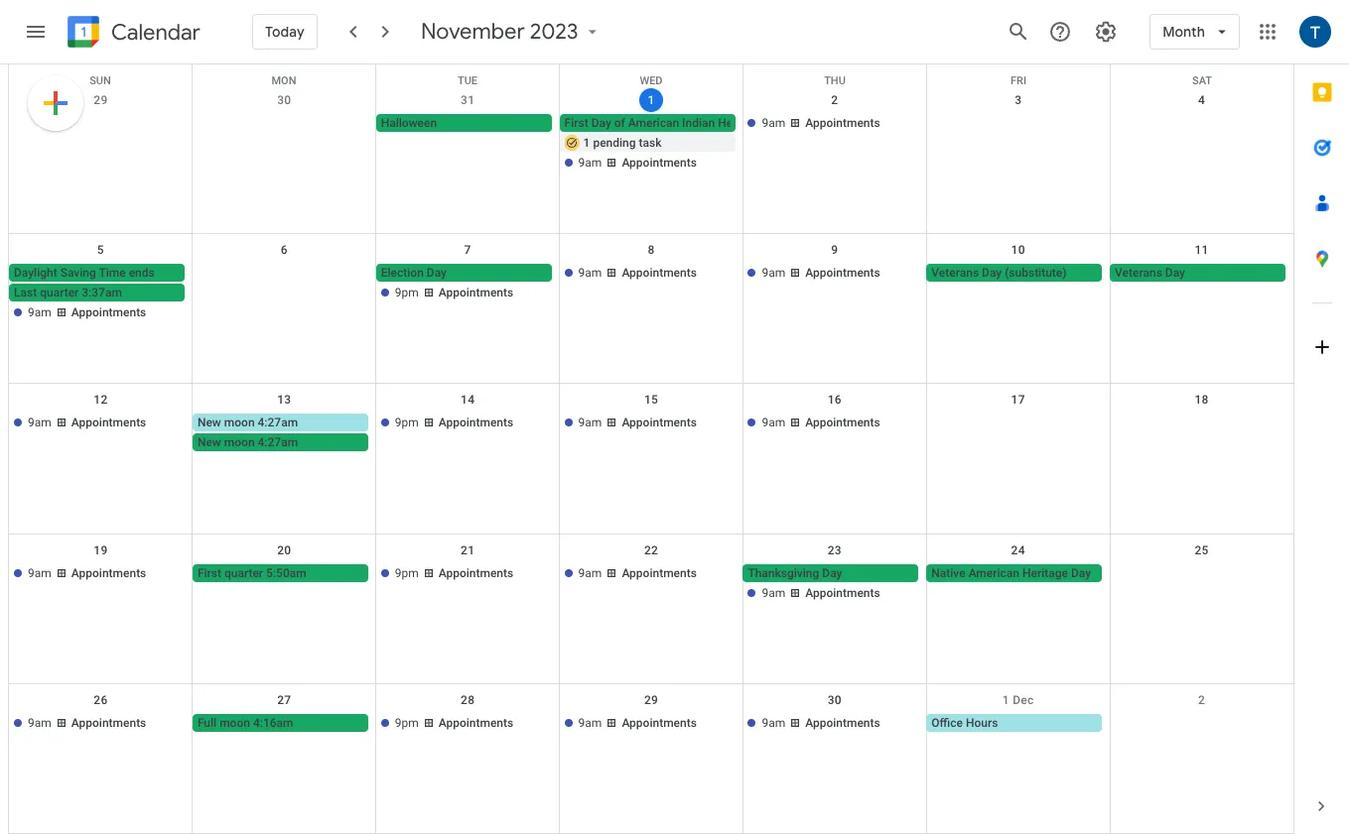 Task type: locate. For each thing, give the bounding box(es) containing it.
4 row from the top
[[9, 385, 1294, 535]]

daylight saving time ends last quarter 3:37am
[[14, 266, 155, 300]]

cell containing new moon 4:27am
[[192, 414, 376, 454]]

0 vertical spatial 29
[[94, 93, 108, 107]]

0 horizontal spatial first
[[197, 566, 221, 580]]

grid
[[8, 65, 1294, 835]]

19
[[94, 544, 108, 558]]

1 horizontal spatial 30
[[828, 694, 842, 708]]

month
[[1163, 23, 1205, 41], [767, 116, 801, 130]]

american down 24
[[969, 566, 1020, 580]]

1 horizontal spatial 29
[[644, 694, 658, 708]]

1 vertical spatial 30
[[828, 694, 842, 708]]

14
[[461, 394, 475, 407]]

0 horizontal spatial quarter
[[40, 286, 79, 300]]

quarter left '5:50am'
[[224, 566, 263, 580]]

4 9pm from the top
[[395, 717, 419, 731]]

5 row from the top
[[9, 535, 1294, 685]]

heritage
[[718, 116, 764, 130], [1023, 566, 1068, 580]]

cell containing daylight saving time ends
[[9, 264, 193, 324]]

2
[[831, 93, 838, 107], [1198, 694, 1205, 708]]

veterans day
[[1115, 266, 1185, 280]]

1 vertical spatial heritage
[[1023, 566, 1068, 580]]

1 horizontal spatial quarter
[[224, 566, 263, 580]]

9pm for 21
[[395, 566, 419, 580]]

1 vertical spatial new
[[197, 436, 221, 450]]

0 vertical spatial new
[[197, 416, 221, 430]]

thanksgiving day
[[748, 566, 842, 580]]

1 pending task
[[583, 136, 662, 150]]

3 9pm from the top
[[395, 566, 419, 580]]

first inside button
[[564, 116, 588, 130]]

4:16am
[[253, 717, 293, 731]]

13
[[277, 394, 291, 407]]

1 new moon 4:27am button from the top
[[193, 414, 368, 432]]

0 vertical spatial new moon 4:27am button
[[193, 414, 368, 432]]

veterans
[[932, 266, 979, 280], [1115, 266, 1162, 280]]

last quarter 3:37am button
[[9, 284, 185, 302]]

tab list
[[1295, 65, 1349, 779]]

6
[[281, 243, 288, 257]]

0 horizontal spatial heritage
[[718, 116, 764, 130]]

1 horizontal spatial month
[[1163, 23, 1205, 41]]

26
[[94, 694, 108, 708]]

9am
[[762, 116, 785, 130], [578, 156, 602, 170], [578, 266, 602, 280], [762, 266, 785, 280], [28, 306, 51, 320], [28, 416, 51, 430], [578, 416, 602, 430], [762, 416, 785, 430], [28, 566, 51, 580], [578, 566, 602, 580], [762, 586, 785, 600], [28, 717, 51, 731], [578, 717, 602, 731], [762, 717, 785, 731]]

moon
[[224, 416, 255, 430], [224, 436, 255, 450], [220, 717, 250, 731]]

3 row from the top
[[9, 235, 1294, 385]]

30
[[277, 93, 291, 107], [828, 694, 842, 708]]

22
[[644, 544, 658, 558]]

veterans inside button
[[1115, 266, 1162, 280]]

grid containing 29
[[8, 65, 1294, 835]]

moon for 4:27am
[[224, 416, 255, 430]]

1 horizontal spatial veterans
[[1115, 266, 1162, 280]]

1 inside button
[[583, 136, 590, 150]]

1 vertical spatial month
[[767, 116, 801, 130]]

month up sat
[[1163, 23, 1205, 41]]

row
[[9, 65, 1294, 87], [9, 84, 1294, 235], [9, 235, 1294, 385], [9, 385, 1294, 535], [9, 535, 1294, 685], [9, 685, 1294, 835]]

heritage right the indian
[[718, 116, 764, 130]]

1 vertical spatial quarter
[[224, 566, 263, 580]]

indian
[[682, 116, 715, 130]]

1 horizontal spatial first
[[564, 116, 588, 130]]

first left the of
[[564, 116, 588, 130]]

0 horizontal spatial 29
[[94, 93, 108, 107]]

day
[[591, 116, 611, 130], [427, 266, 447, 280], [982, 266, 1002, 280], [1165, 266, 1185, 280], [822, 566, 842, 580], [1071, 566, 1091, 580]]

new
[[197, 416, 221, 430], [197, 436, 221, 450]]

calendar element
[[64, 12, 200, 56]]

today button
[[252, 8, 317, 56]]

thanksgiving
[[748, 566, 819, 580]]

moon inside button
[[220, 717, 250, 731]]

full moon 4:16am
[[197, 717, 293, 731]]

0 horizontal spatial 2
[[831, 93, 838, 107]]

25
[[1195, 544, 1209, 558]]

row containing 26
[[9, 685, 1294, 835]]

1 horizontal spatial 1
[[648, 93, 655, 107]]

0 vertical spatial american
[[628, 116, 679, 130]]

month right the indian
[[767, 116, 801, 130]]

1 horizontal spatial heritage
[[1023, 566, 1068, 580]]

9
[[831, 243, 838, 257]]

2 row from the top
[[9, 84, 1294, 235]]

new moon 4:27am button
[[193, 414, 368, 432], [193, 434, 368, 452]]

3
[[1015, 93, 1022, 107]]

moon for 4:16am
[[220, 717, 250, 731]]

0 vertical spatial 4:27am
[[258, 416, 298, 430]]

row containing sun
[[9, 65, 1294, 87]]

quarter
[[40, 286, 79, 300], [224, 566, 263, 580]]

1 vertical spatial first
[[197, 566, 221, 580]]

0 horizontal spatial 1
[[583, 136, 590, 150]]

1 horizontal spatial american
[[969, 566, 1020, 580]]

1 horizontal spatial 2
[[1198, 694, 1205, 708]]

sun
[[90, 74, 111, 87]]

16
[[828, 394, 842, 407]]

first inside button
[[197, 566, 221, 580]]

month inside first day of american indian heritage month button
[[767, 116, 801, 130]]

thanksgiving day button
[[743, 565, 919, 582]]

1 row from the top
[[9, 65, 1294, 87]]

1 dec
[[1003, 694, 1034, 708]]

6 row from the top
[[9, 685, 1294, 835]]

1 vertical spatial new moon 4:27am button
[[193, 434, 368, 452]]

1 9pm from the top
[[395, 286, 419, 300]]

heritage down 24
[[1023, 566, 1068, 580]]

0 horizontal spatial american
[[628, 116, 679, 130]]

sat
[[1192, 74, 1212, 87]]

1 vertical spatial 1
[[583, 136, 590, 150]]

veterans inside 'button'
[[932, 266, 979, 280]]

0 vertical spatial month
[[1163, 23, 1205, 41]]

1 for 1
[[648, 93, 655, 107]]

1 for 1 dec
[[1003, 694, 1010, 708]]

veterans day (substitute)
[[932, 266, 1067, 280]]

mon
[[271, 74, 296, 87]]

29
[[94, 93, 108, 107], [644, 694, 658, 708]]

native american heritage day button
[[927, 565, 1102, 582]]

day inside 'button'
[[982, 266, 1002, 280]]

0 vertical spatial heritage
[[718, 116, 764, 130]]

first quarter 5:50am
[[197, 566, 306, 580]]

1 vertical spatial 4:27am
[[258, 436, 298, 450]]

election
[[381, 266, 424, 280]]

24
[[1011, 544, 1025, 558]]

0 vertical spatial moon
[[224, 416, 255, 430]]

of
[[614, 116, 625, 130]]

saving
[[60, 266, 96, 280]]

native american heritage day
[[932, 566, 1091, 580]]

first day of american indian heritage month button
[[560, 114, 801, 132]]

first left '5:50am'
[[197, 566, 221, 580]]

4:27am
[[258, 416, 298, 430], [258, 436, 298, 450]]

1 for 1 pending task
[[583, 136, 590, 150]]

0 vertical spatial 1
[[648, 93, 655, 107]]

2 new moon 4:27am button from the top
[[193, 434, 368, 452]]

1
[[648, 93, 655, 107], [583, 136, 590, 150], [1003, 694, 1010, 708]]

american
[[628, 116, 679, 130], [969, 566, 1020, 580]]

appointments
[[805, 116, 880, 130], [622, 156, 697, 170], [622, 266, 697, 280], [805, 266, 880, 280], [439, 286, 513, 300], [71, 306, 146, 320], [71, 416, 146, 430], [439, 416, 513, 430], [622, 416, 697, 430], [805, 416, 880, 430], [71, 566, 146, 580], [439, 566, 513, 580], [622, 566, 697, 580], [805, 586, 880, 600], [71, 717, 146, 731], [439, 717, 513, 731], [622, 717, 697, 731], [805, 717, 880, 731]]

17
[[1011, 394, 1025, 407]]

halloween button
[[376, 114, 552, 132]]

2 veterans from the left
[[1115, 266, 1162, 280]]

0 horizontal spatial month
[[767, 116, 801, 130]]

1 vertical spatial american
[[969, 566, 1020, 580]]

1 left the dec
[[1003, 694, 1010, 708]]

veterans for veterans day (substitute)
[[932, 266, 979, 280]]

1 pending task button
[[560, 134, 735, 152]]

first
[[564, 116, 588, 130], [197, 566, 221, 580]]

1 4:27am from the top
[[258, 416, 298, 430]]

2 new from the top
[[197, 436, 221, 450]]

0 vertical spatial 2
[[831, 93, 838, 107]]

1 down wed
[[648, 93, 655, 107]]

0 horizontal spatial veterans
[[932, 266, 979, 280]]

tue
[[458, 74, 478, 87]]

2 9pm from the top
[[395, 416, 419, 430]]

office
[[932, 717, 963, 731]]

1 veterans from the left
[[932, 266, 979, 280]]

quarter down saving at top left
[[40, 286, 79, 300]]

0 vertical spatial quarter
[[40, 286, 79, 300]]

dec
[[1013, 694, 1034, 708]]

cell
[[9, 114, 192, 174], [192, 114, 376, 174], [560, 114, 801, 174], [927, 114, 1110, 174], [1110, 114, 1294, 174], [9, 264, 193, 324], [192, 264, 376, 324], [376, 264, 560, 324], [192, 414, 376, 454], [1110, 414, 1294, 454], [743, 565, 927, 604], [1110, 565, 1294, 604], [1110, 715, 1294, 734]]

heritage inside native american heritage day button
[[1023, 566, 1068, 580]]

0 vertical spatial first
[[564, 116, 588, 130]]

2 vertical spatial 1
[[1003, 694, 1010, 708]]

american up task on the left top
[[628, 116, 679, 130]]

november 2023 button
[[413, 18, 610, 46]]

pending
[[593, 136, 636, 150]]

2 vertical spatial moon
[[220, 717, 250, 731]]

0 horizontal spatial 30
[[277, 93, 291, 107]]

2 horizontal spatial 1
[[1003, 694, 1010, 708]]

1 left pending
[[583, 136, 590, 150]]



Task type: describe. For each thing, give the bounding box(es) containing it.
11
[[1195, 243, 1209, 257]]

first day of american indian heritage month
[[564, 116, 801, 130]]

thu
[[824, 74, 846, 87]]

first for first quarter 5:50am
[[197, 566, 221, 580]]

cell containing thanksgiving day
[[743, 565, 927, 604]]

10
[[1011, 243, 1025, 257]]

veterans day (substitute) button
[[927, 264, 1102, 282]]

calendar
[[111, 18, 200, 46]]

task
[[639, 136, 662, 150]]

office hours button
[[927, 715, 1102, 732]]

2023
[[530, 18, 578, 46]]

month button
[[1150, 8, 1240, 56]]

fri
[[1011, 74, 1027, 87]]

row containing 12
[[9, 385, 1294, 535]]

row containing 29
[[9, 84, 1294, 235]]

cell containing first day of american indian heritage month
[[560, 114, 801, 174]]

31
[[461, 93, 475, 107]]

1 new from the top
[[197, 416, 221, 430]]

office hours
[[932, 717, 998, 731]]

15
[[644, 394, 658, 407]]

veterans day button
[[1110, 264, 1286, 282]]

27
[[277, 694, 291, 708]]

0 vertical spatial 30
[[277, 93, 291, 107]]

american inside first day of american indian heritage month button
[[628, 116, 679, 130]]

(substitute)
[[1005, 266, 1067, 280]]

full moon 4:16am button
[[193, 715, 368, 732]]

heritage inside first day of american indian heritage month button
[[718, 116, 764, 130]]

halloween
[[381, 116, 437, 130]]

american inside native american heritage day button
[[969, 566, 1020, 580]]

main drawer image
[[24, 20, 48, 44]]

9pm for 28
[[395, 717, 419, 731]]

election day button
[[376, 264, 552, 282]]

7
[[464, 243, 471, 257]]

last
[[14, 286, 37, 300]]

21
[[461, 544, 475, 558]]

daylight saving time ends button
[[9, 264, 185, 282]]

veterans for veterans day
[[1115, 266, 1162, 280]]

4
[[1198, 93, 1205, 107]]

18
[[1195, 394, 1209, 407]]

full
[[197, 717, 217, 731]]

3:37am
[[82, 286, 122, 300]]

native
[[932, 566, 966, 580]]

hours
[[966, 717, 998, 731]]

23
[[828, 544, 842, 558]]

12
[[94, 394, 108, 407]]

first quarter 5:50am button
[[193, 565, 368, 582]]

2 4:27am from the top
[[258, 436, 298, 450]]

day for veterans day
[[1165, 266, 1185, 280]]

row containing 5
[[9, 235, 1294, 385]]

1 vertical spatial 29
[[644, 694, 658, 708]]

20
[[277, 544, 291, 558]]

daylight
[[14, 266, 57, 280]]

5
[[97, 243, 104, 257]]

9pm for 14
[[395, 416, 419, 430]]

1 vertical spatial moon
[[224, 436, 255, 450]]

november 2023
[[421, 18, 578, 46]]

day for thanksgiving day
[[822, 566, 842, 580]]

9pm inside cell
[[395, 286, 419, 300]]

time
[[99, 266, 126, 280]]

1 vertical spatial 2
[[1198, 694, 1205, 708]]

november
[[421, 18, 525, 46]]

wed
[[640, 74, 663, 87]]

day for election day
[[427, 266, 447, 280]]

settings menu image
[[1094, 20, 1118, 44]]

cell containing election day
[[376, 264, 560, 324]]

row containing 19
[[9, 535, 1294, 685]]

calendar heading
[[107, 18, 200, 46]]

election day
[[381, 266, 447, 280]]

day for veterans day (substitute)
[[982, 266, 1002, 280]]

day for first day of american indian heritage month
[[591, 116, 611, 130]]

5:50am
[[266, 566, 306, 580]]

28
[[461, 694, 475, 708]]

quarter inside daylight saving time ends last quarter 3:37am
[[40, 286, 79, 300]]

new moon 4:27am new moon 4:27am
[[197, 416, 298, 450]]

8
[[648, 243, 655, 257]]

month inside month popup button
[[1163, 23, 1205, 41]]

today
[[265, 23, 304, 41]]

first for first day of american indian heritage month
[[564, 116, 588, 130]]

quarter inside button
[[224, 566, 263, 580]]

ends
[[129, 266, 155, 280]]



Task type: vqa. For each thing, say whether or not it's contained in the screenshot.
6
yes



